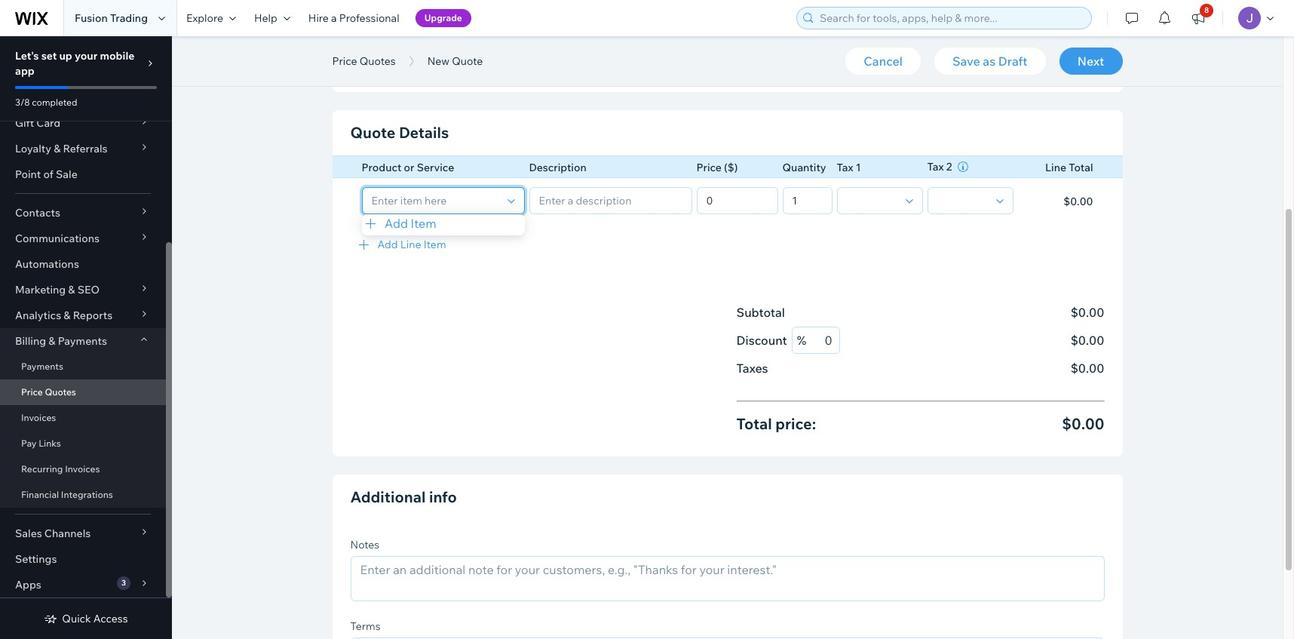 Task type: locate. For each thing, give the bounding box(es) containing it.
add up add line item
[[384, 215, 408, 231]]

2 horizontal spatial price
[[697, 161, 722, 174]]

1 horizontal spatial terms
[[590, 29, 620, 42]]

price down billing
[[21, 386, 43, 398]]

additional
[[351, 487, 426, 506]]

add inside add line item 'button'
[[378, 237, 398, 251]]

payments inside dropdown button
[[58, 334, 107, 348]]

settings link
[[0, 546, 166, 572]]

up
[[59, 49, 72, 63]]

set
[[41, 49, 57, 63]]

price quotes button
[[325, 50, 403, 72]]

automations link
[[0, 251, 166, 277]]

next
[[1078, 54, 1105, 69]]

expiry
[[351, 29, 381, 42]]

invoices link
[[0, 405, 166, 431]]

& left the reports
[[64, 309, 71, 322]]

1 vertical spatial line
[[401, 237, 421, 251]]

price quotes link
[[0, 380, 166, 405]]

& for loyalty
[[54, 142, 61, 155]]

additional info
[[351, 487, 457, 506]]

quotes inside "sidebar" element
[[45, 386, 76, 398]]

seo
[[77, 283, 100, 297]]

terms
[[590, 29, 620, 42], [351, 619, 381, 633]]

item inside add item 'button'
[[411, 215, 436, 231]]

1 horizontal spatial total
[[1069, 161, 1094, 174]]

hire a professional link
[[299, 0, 409, 36]]

tax left 2
[[928, 160, 944, 174]]

billing & payments
[[15, 334, 107, 348]]

& left "seo"
[[68, 283, 75, 297]]

price down the expiry
[[332, 54, 357, 68]]

sales channels button
[[0, 521, 166, 546]]

next button
[[1060, 48, 1123, 75]]

0 vertical spatial price
[[332, 54, 357, 68]]

line
[[1046, 161, 1067, 174], [401, 237, 421, 251]]

price quotes down the expiry
[[332, 54, 396, 68]]

sales
[[15, 527, 42, 540]]

quotes for price quotes link
[[45, 386, 76, 398]]

app
[[15, 64, 35, 78]]

quote details
[[351, 123, 449, 142]]

0 vertical spatial payments
[[58, 334, 107, 348]]

$0.00 for total price:
[[1063, 414, 1105, 433]]

payments down analytics & reports dropdown button at left
[[58, 334, 107, 348]]

invoices down pay links link
[[65, 463, 100, 475]]

invoices up pay links
[[21, 412, 56, 423]]

1 vertical spatial price
[[697, 161, 722, 174]]

1 vertical spatial total
[[737, 414, 772, 433]]

sidebar element
[[0, 0, 172, 639]]

price quotes inside price quotes link
[[21, 386, 76, 398]]

None number field
[[807, 327, 835, 353]]

1 vertical spatial quotes
[[45, 386, 76, 398]]

quotes inside button
[[360, 54, 396, 68]]

& right the loyalty
[[54, 142, 61, 155]]

0 horizontal spatial terms
[[351, 619, 381, 633]]

price inside button
[[332, 54, 357, 68]]

tax for tax 2
[[928, 160, 944, 174]]

0 vertical spatial invoices
[[21, 412, 56, 423]]

subtotal
[[737, 305, 786, 320]]

1 vertical spatial invoices
[[65, 463, 100, 475]]

tax
[[928, 160, 944, 174], [837, 161, 854, 174]]

card
[[36, 116, 61, 130]]

1 vertical spatial price quotes
[[21, 386, 76, 398]]

& right billing
[[48, 334, 55, 348]]

1 horizontal spatial tax
[[928, 160, 944, 174]]

help button
[[245, 0, 299, 36]]

total price:
[[737, 414, 817, 433]]

& for billing
[[48, 334, 55, 348]]

price for price quotes link
[[21, 386, 43, 398]]

1 horizontal spatial invoices
[[65, 463, 100, 475]]

add for add line item
[[378, 237, 398, 251]]

1 vertical spatial add
[[378, 237, 398, 251]]

8
[[1205, 5, 1210, 15]]

tax for tax 1
[[837, 161, 854, 174]]

loyalty & referrals button
[[0, 136, 166, 161]]

0 horizontal spatial price quotes
[[21, 386, 76, 398]]

quotes down "expiry date"
[[360, 54, 396, 68]]

sale
[[56, 168, 78, 181]]

add down add item 'button'
[[378, 237, 398, 251]]

2
[[947, 160, 953, 174]]

price quotes down payments link
[[21, 386, 76, 398]]

0 vertical spatial add
[[384, 215, 408, 231]]

analytics
[[15, 309, 61, 322]]

gift
[[15, 116, 34, 130]]

recurring
[[21, 463, 63, 475]]

price quotes inside price quotes button
[[332, 54, 396, 68]]

communications button
[[0, 226, 166, 251]]

0 horizontal spatial line
[[401, 237, 421, 251]]

1 vertical spatial item
[[424, 237, 446, 251]]

0 vertical spatial total
[[1069, 161, 1094, 174]]

price inside "sidebar" element
[[21, 386, 43, 398]]

$0.00 for subtotal
[[1071, 305, 1105, 320]]

pay links link
[[0, 431, 166, 457]]

Enter a description field
[[535, 188, 687, 213]]

financial
[[21, 489, 59, 500]]

None field
[[842, 188, 901, 213], [933, 188, 992, 213], [842, 188, 901, 213], [933, 188, 992, 213]]

None text field
[[788, 188, 827, 213]]

gift card button
[[0, 110, 166, 136]]

item up add line item
[[411, 215, 436, 231]]

0 horizontal spatial total
[[737, 414, 772, 433]]

0 vertical spatial item
[[411, 215, 436, 231]]

None text field
[[702, 188, 773, 213]]

integrations
[[61, 489, 113, 500]]

0 horizontal spatial tax
[[837, 161, 854, 174]]

taxes
[[737, 361, 769, 376]]

price quotes
[[332, 54, 396, 68], [21, 386, 76, 398]]

payments down billing
[[21, 361, 63, 372]]

upgrade
[[425, 12, 462, 23]]

gift card
[[15, 116, 61, 130]]

2 vertical spatial price
[[21, 386, 43, 398]]

0 horizontal spatial quotes
[[45, 386, 76, 398]]

trading
[[110, 11, 148, 25]]

save
[[953, 54, 981, 69]]

tax left 1
[[837, 161, 854, 174]]

Enter item here field
[[367, 188, 503, 213]]

%
[[797, 333, 807, 348]]

date
[[383, 29, 407, 42]]

payments
[[58, 334, 107, 348], [21, 361, 63, 372]]

0 horizontal spatial price
[[21, 386, 43, 398]]

item down add item
[[424, 237, 446, 251]]

add line item button
[[332, 226, 1123, 262]]

1 horizontal spatial price
[[332, 54, 357, 68]]

point of sale link
[[0, 161, 166, 187]]

quantity
[[783, 161, 827, 174]]

Search for tools, apps, help & more... field
[[816, 8, 1087, 29]]

price
[[332, 54, 357, 68], [697, 161, 722, 174], [21, 386, 43, 398]]

1 horizontal spatial price quotes
[[332, 54, 396, 68]]

billing
[[15, 334, 46, 348]]

Expiry Date field
[[374, 48, 520, 73]]

0 vertical spatial price quotes
[[332, 54, 396, 68]]

save as draft button
[[935, 48, 1046, 75]]

item
[[411, 215, 436, 231], [424, 237, 446, 251]]

add inside add item 'button'
[[384, 215, 408, 231]]

0 vertical spatial quotes
[[360, 54, 396, 68]]

price quotes for price quotes link
[[21, 386, 76, 398]]

0 vertical spatial line
[[1046, 161, 1067, 174]]

quotes down payments link
[[45, 386, 76, 398]]

marketing & seo
[[15, 283, 100, 297]]

tax 1
[[837, 161, 861, 174]]

0 vertical spatial terms
[[590, 29, 620, 42]]

access
[[93, 612, 128, 626]]

communications
[[15, 232, 100, 245]]

help
[[254, 11, 278, 25]]

price left ($)
[[697, 161, 722, 174]]

1 vertical spatial terms
[[351, 619, 381, 633]]

a
[[331, 11, 337, 25]]

pay links
[[21, 438, 61, 449]]

payment
[[544, 29, 587, 42]]

financial integrations link
[[0, 482, 166, 508]]

1 horizontal spatial quotes
[[360, 54, 396, 68]]



Task type: describe. For each thing, give the bounding box(es) containing it.
marketing
[[15, 283, 66, 297]]

price ($)
[[697, 161, 738, 174]]

price for price quotes button
[[332, 54, 357, 68]]

as
[[983, 54, 996, 69]]

$0.00 for taxes
[[1071, 361, 1105, 376]]

your
[[75, 49, 98, 63]]

fusion
[[75, 11, 108, 25]]

settings
[[15, 552, 57, 566]]

tax 2
[[928, 160, 953, 174]]

upgrade button
[[416, 9, 472, 27]]

3
[[121, 578, 126, 588]]

quote
[[351, 123, 396, 142]]

loyalty
[[15, 142, 51, 155]]

hire a professional
[[309, 11, 400, 25]]

sales channels
[[15, 527, 91, 540]]

recurring invoices
[[21, 463, 100, 475]]

info
[[429, 487, 457, 506]]

3/8 completed
[[15, 97, 77, 108]]

add for add item
[[384, 215, 408, 231]]

save as draft
[[953, 54, 1028, 69]]

line inside 'button'
[[401, 237, 421, 251]]

1
[[856, 161, 861, 174]]

automations
[[15, 257, 79, 271]]

analytics & reports button
[[0, 303, 166, 328]]

discount
[[737, 333, 788, 348]]

point
[[15, 168, 41, 181]]

service
[[417, 161, 454, 174]]

Notes text field
[[351, 557, 1104, 600]]

analytics & reports
[[15, 309, 113, 322]]

point of sale
[[15, 168, 78, 181]]

marketing & seo button
[[0, 277, 166, 303]]

0 horizontal spatial invoices
[[21, 412, 56, 423]]

links
[[39, 438, 61, 449]]

apps
[[15, 578, 41, 592]]

professional
[[339, 11, 400, 25]]

contacts
[[15, 206, 60, 220]]

contacts button
[[0, 200, 166, 226]]

completed
[[32, 97, 77, 108]]

description
[[529, 161, 587, 174]]

1 vertical spatial payments
[[21, 361, 63, 372]]

cancel
[[864, 54, 903, 69]]

of
[[43, 168, 53, 181]]

mobile
[[100, 49, 135, 63]]

price quotes for price quotes button
[[332, 54, 396, 68]]

referrals
[[63, 142, 108, 155]]

or
[[404, 161, 415, 174]]

channels
[[44, 527, 91, 540]]

payments link
[[0, 354, 166, 380]]

details
[[399, 123, 449, 142]]

add item button
[[362, 214, 436, 232]]

let's
[[15, 49, 39, 63]]

item inside add line item 'button'
[[424, 237, 446, 251]]

quick
[[62, 612, 91, 626]]

product
[[362, 161, 402, 174]]

fusion trading
[[75, 11, 148, 25]]

add item
[[384, 215, 436, 231]]

price:
[[776, 414, 817, 433]]

draft
[[999, 54, 1028, 69]]

quick access
[[62, 612, 128, 626]]

product or service
[[362, 161, 454, 174]]

billing & payments button
[[0, 328, 166, 354]]

3/8
[[15, 97, 30, 108]]

quotes for price quotes button
[[360, 54, 396, 68]]

payment terms
[[544, 29, 620, 42]]

cancel button
[[846, 48, 921, 75]]

quick access button
[[44, 612, 128, 626]]

pay
[[21, 438, 37, 449]]

& for marketing
[[68, 283, 75, 297]]

& for analytics
[[64, 309, 71, 322]]

1 horizontal spatial line
[[1046, 161, 1067, 174]]

recurring invoices link
[[0, 457, 166, 482]]

hire
[[309, 11, 329, 25]]

expiry date
[[351, 29, 407, 42]]

explore
[[186, 11, 223, 25]]

($)
[[724, 161, 738, 174]]

let's set up your mobile app
[[15, 49, 135, 78]]

reports
[[73, 309, 113, 322]]

financial integrations
[[21, 489, 113, 500]]



Task type: vqa. For each thing, say whether or not it's contained in the screenshot.
Add Item button
yes



